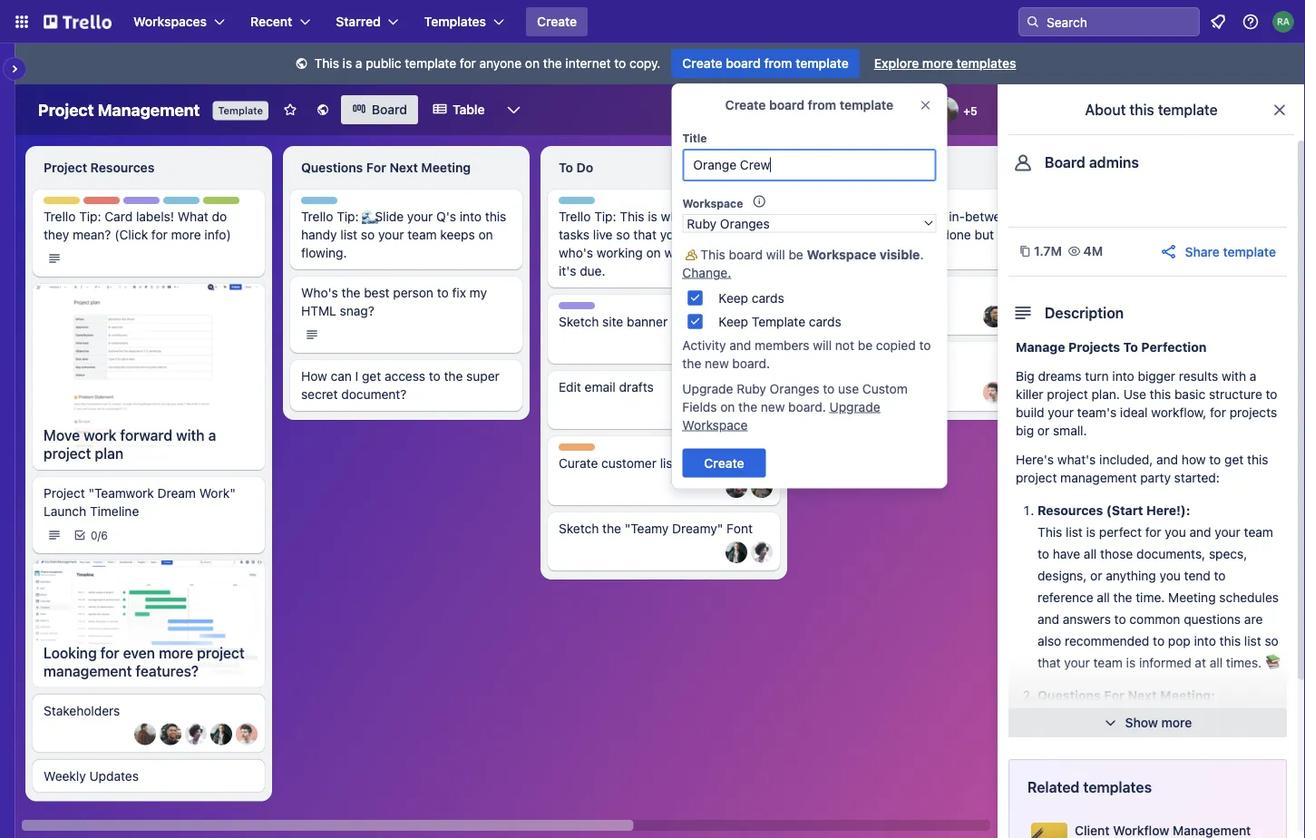 Task type: vqa. For each thing, say whether or not it's contained in the screenshot.
topmost the Greg Robinson (gregrobinson96) icon
no



Task type: describe. For each thing, give the bounding box(es) containing it.
reference
[[1038, 590, 1094, 605]]

tip for trello tip: 🌊slide your q's into this handy list so your team keeps on flowing.
[[333, 198, 350, 210]]

done
[[942, 227, 971, 242]]

0 vertical spatial you
[[1165, 525, 1186, 540]]

for left 'anyone'
[[460, 56, 476, 71]]

on right 'anyone'
[[525, 56, 540, 71]]

"teamy
[[625, 521, 669, 536]]

.
[[920, 247, 924, 262]]

is left "perfect"
[[1086, 525, 1096, 540]]

0 horizontal spatial todd (todd05497623) image
[[236, 723, 258, 745]]

your up specs,
[[1215, 525, 1241, 540]]

and down reference
[[1038, 612, 1059, 627]]

drafts
[[619, 380, 654, 395]]

0 / 6
[[91, 529, 108, 541]]

tip: inside trello tip trello tip: 🌊slide your q's into this handy list so your team keeps on flowing.
[[337, 209, 359, 224]]

sketch site banner link
[[559, 313, 769, 331]]

to up recommended
[[1114, 612, 1126, 627]]

open information menu image
[[1242, 13, 1260, 31]]

the inside "how can i get access to the super secret document?"
[[444, 369, 463, 384]]

so inside trello tip trello tip: 🌊slide your q's into this handy list so your team keeps on flowing.
[[361, 227, 375, 242]]

will inside keep cards keep template cards activity and members will not be copied to the new board.
[[813, 337, 832, 352]]

2 vertical spatial create
[[725, 98, 766, 112]]

email
[[585, 380, 616, 395]]

for inside "big dreams turn into bigger results with a killer project plan. use this basic structure to build your team's ideal workflow, for projects big or small."
[[1210, 405, 1226, 420]]

tasks inside trello tip trello tip: this is where assigned tasks live so that your team can see who's working on what and when it's due.
[[559, 227, 590, 242]]

dream
[[157, 486, 196, 501]]

board link
[[341, 95, 418, 124]]

meeting inside resources (start here!): this list is perfect for you and your team to have all those documents, specs, designs, or anything you tend to reference all the time. meeting schedules and answers to common questions are also recommended to pop into this list so that your team is informed at all times. 📚
[[1168, 590, 1216, 605]]

for inside resources (start here!): this list is perfect for you and your team to have all those documents, specs, designs, or anything you tend to reference all the time. meeting schedules and answers to common questions are also recommended to pop into this list so that your team is informed at all times. 📚
[[1145, 525, 1162, 540]]

a inside "big dreams turn into bigger results with a killer project plan. use this basic structure to build your team's ideal workflow, for projects big or small."
[[1250, 369, 1257, 384]]

0 horizontal spatial chris (chris42642663) image
[[160, 723, 181, 745]]

move
[[44, 427, 80, 444]]

questions for next meeting: never again forget that important question you thought of in the shower this morning! slide your q's into this handy list so your team keeps on flowing. 🌊
[[1038, 688, 1279, 812]]

design for sketch
[[559, 303, 595, 316]]

caity (caity) image
[[863, 97, 888, 122]]

keep cards keep template cards activity and members will not be copied to the new board.
[[682, 290, 931, 371]]

1 vertical spatial create board from template
[[725, 98, 894, 112]]

trello for trello tip halp
[[163, 198, 192, 210]]

0 vertical spatial chris (chris42642663) image
[[983, 306, 1005, 327]]

0 vertical spatial janelle (janelle549) image
[[910, 97, 935, 122]]

updates
[[89, 768, 139, 783]]

perfection
[[1141, 340, 1207, 355]]

for inside the looking for even more project management features?
[[100, 644, 119, 661]]

handy inside trello tip trello tip: 🌊slide your q's into this handy list so your team keeps on flowing.
[[301, 227, 337, 242]]

the inside who's the best person to fix my html snag?
[[342, 285, 361, 300]]

table
[[453, 102, 485, 117]]

related templates
[[1028, 779, 1152, 796]]

template right public
[[405, 56, 456, 71]]

tasks inside trello tip: 💬for those in-between tasks that are almost done but also awaiting one last step.
[[816, 227, 847, 242]]

1 horizontal spatial brooke (brooke94205718) image
[[839, 97, 864, 122]]

looking
[[44, 644, 97, 661]]

will inside this board will be workspace visible . change.
[[766, 247, 785, 262]]

trello for trello tip: 💬for those in-between tasks that are almost done but also awaiting one last step.
[[816, 209, 848, 224]]

mean?
[[73, 227, 111, 242]]

of
[[1166, 732, 1177, 746]]

the left "teamy
[[602, 521, 621, 536]]

and inside keep cards keep template cards activity and members will not be copied to the new board.
[[730, 337, 751, 352]]

filters
[[783, 102, 820, 117]]

in
[[1181, 732, 1191, 746]]

with inside move work forward with a project plan
[[176, 427, 205, 444]]

working
[[597, 245, 643, 260]]

template up filters
[[796, 56, 849, 71]]

the left "internet"
[[543, 56, 562, 71]]

last
[[893, 245, 914, 260]]

create button
[[526, 7, 588, 36]]

halp
[[203, 198, 227, 210]]

a inside move work forward with a project plan
[[208, 427, 216, 444]]

anything
[[1106, 568, 1156, 583]]

2 vertical spatial chris (chris42642663) image
[[726, 476, 747, 498]]

5
[[971, 104, 977, 117]]

0 vertical spatial cards
[[752, 290, 784, 305]]

can inside "how can i get access to the super secret document?"
[[331, 369, 352, 384]]

weekly updates link
[[44, 767, 254, 785]]

🌊
[[1038, 797, 1050, 812]]

this inside this board will be workspace visible . change.
[[701, 247, 725, 262]]

template down explore
[[840, 98, 894, 112]]

management inside "here's what's included, and how to get this project management party started:"
[[1060, 470, 1137, 485]]

templates
[[424, 14, 486, 29]]

manage
[[1016, 340, 1065, 355]]

meeting inside text box
[[421, 160, 471, 175]]

0 horizontal spatial brooke (brooke94205718) image
[[751, 476, 773, 498]]

ideal
[[1120, 405, 1148, 420]]

color: red, title: "priority" element
[[83, 197, 122, 210]]

your right 🌊slide
[[407, 209, 433, 224]]

to right tend
[[1214, 568, 1226, 583]]

this board will be workspace visible . change.
[[682, 247, 924, 280]]

1 vertical spatial javier (javier85303346) image
[[726, 400, 747, 422]]

on inside questions for next meeting: never again forget that important question you thought of in the shower this morning! slide your q's into this handy list so your team keeps on flowing. 🌊
[[1215, 775, 1230, 790]]

this inside "here's what's included, and how to get this project management party started:"
[[1247, 452, 1269, 467]]

your down recommended
[[1064, 655, 1090, 670]]

also inside resources (start here!): this list is perfect for you and your team to have all those documents, specs, designs, or anything you tend to reference all the time. meeting schedules and answers to common questions are also recommended to pop into this list so that your team is informed at all times. 📚
[[1038, 634, 1061, 649]]

new inside upgrade ruby oranges to use custom fields on the new board.
[[761, 399, 785, 414]]

trello for trello tip trello tip: this is where assigned tasks live so that your team can see who's working on what and when it's due.
[[559, 198, 588, 210]]

more inside button
[[1161, 715, 1192, 730]]

this right about
[[1130, 101, 1154, 118]]

Questions For Next Meeting text field
[[290, 153, 522, 182]]

recommended
[[1065, 634, 1150, 649]]

0 horizontal spatial janelle (janelle549) image
[[185, 723, 207, 745]]

project inside the looking for even more project management features?
[[197, 644, 245, 661]]

how can i get access to the super secret document?
[[301, 369, 500, 402]]

your down slide at bottom right
[[1115, 775, 1141, 790]]

fields
[[682, 399, 717, 414]]

create board from template inside create board from template link
[[682, 56, 849, 71]]

workspace inside upgrade workspace
[[682, 417, 748, 432]]

so inside resources (start here!): this list is perfect for you and your team to have all those documents, specs, designs, or anything you tend to reference all the time. meeting schedules and answers to common questions are also recommended to pop into this list so that your team is informed at all times. 📚
[[1265, 634, 1279, 649]]

team for social
[[856, 350, 884, 363]]

your down 🌊slide
[[378, 227, 404, 242]]

to inside upgrade ruby oranges to use custom fields on the new board.
[[823, 381, 835, 396]]

be inside this board will be workspace visible . change.
[[789, 247, 803, 262]]

upgrade for upgrade workspace
[[830, 399, 880, 414]]

customize views image
[[505, 101, 523, 119]]

morning!
[[1062, 753, 1114, 768]]

template inside button
[[1223, 244, 1276, 259]]

work"
[[199, 486, 236, 501]]

show
[[1125, 715, 1158, 730]]

i
[[355, 369, 358, 384]]

structure
[[1209, 387, 1262, 402]]

back to home image
[[44, 7, 112, 36]]

dreams
[[1038, 369, 1082, 384]]

recent button
[[239, 7, 321, 36]]

Title text field
[[682, 149, 936, 181]]

1 horizontal spatial chris (chris42642663) image
[[886, 97, 912, 122]]

template right about
[[1158, 101, 1218, 118]]

tend
[[1184, 568, 1211, 583]]

specs,
[[1209, 546, 1247, 561]]

to inside who's the best person to fix my html snag?
[[437, 285, 449, 300]]

1 color: sky, title: "trello tip" element from the left
[[163, 197, 212, 210]]

to left copy. at the top of the page
[[614, 56, 626, 71]]

team up specs,
[[1244, 525, 1273, 540]]

info)
[[204, 227, 231, 242]]

0 vertical spatial design
[[123, 198, 160, 210]]

who's the best person to fix my html snag?
[[301, 285, 487, 318]]

that inside trello tip trello tip: this is where assigned tasks live so that your team can see who's working on what and when it's due.
[[633, 227, 657, 242]]

search image
[[1026, 15, 1040, 29]]

awaiting
[[816, 245, 865, 260]]

share
[[1185, 244, 1220, 259]]

change. link
[[682, 265, 731, 280]]

color: orange, title: "one more step" element
[[559, 444, 595, 451]]

your inside trello tip trello tip: this is where assigned tasks live so that your team can see who's working on what and when it's due.
[[660, 227, 686, 242]]

can inside trello tip trello tip: this is where assigned tasks live so that your team can see who's working on what and when it's due.
[[722, 227, 743, 242]]

project inside "big dreams turn into bigger results with a killer project plan. use this basic structure to build your team's ideal workflow, for projects big or small."
[[1047, 387, 1088, 402]]

1 horizontal spatial from
[[808, 98, 836, 112]]

to inside "here's what's included, and how to get this project management party started:"
[[1209, 452, 1221, 467]]

the inside upgrade ruby oranges to use custom fields on the new board.
[[738, 399, 757, 414]]

assets
[[894, 361, 932, 376]]

workspaces button
[[122, 7, 236, 36]]

for for meeting:
[[1104, 688, 1125, 703]]

color: yellow, title: "copy request" element
[[44, 197, 80, 204]]

1 vertical spatial templates
[[1083, 779, 1152, 796]]

the inside questions for next meeting: never again forget that important question you thought of in the shower this morning! slide your q's into this handy list so your team keeps on flowing. 🌊
[[1194, 732, 1213, 746]]

project for project "teamwork dream work" launch timeline
[[44, 486, 85, 501]]

to left have
[[1038, 546, 1049, 561]]

team down recommended
[[1094, 655, 1123, 670]]

2 vertical spatial all
[[1210, 655, 1223, 670]]

at
[[1195, 655, 1206, 670]]

show more
[[1125, 715, 1192, 730]]

common
[[1130, 612, 1180, 627]]

1 horizontal spatial to
[[1123, 340, 1138, 355]]

it's
[[559, 263, 576, 278]]

launch
[[44, 504, 86, 519]]

janelle (janelle549) image
[[751, 541, 773, 563]]

visible
[[880, 247, 920, 262]]

upgrade workspace
[[682, 399, 880, 432]]

for inside trello tip: card labels! what do they mean? (click for more info)
[[151, 227, 168, 242]]

priority design team
[[83, 198, 191, 210]]

keeps inside trello tip trello tip: 🌊slide your q's into this handy list so your team keeps on flowing.
[[440, 227, 475, 242]]

this inside "big dreams turn into bigger results with a killer project plan. use this basic structure to build your team's ideal workflow, for projects big or small."
[[1150, 387, 1171, 402]]

manage projects to perfection
[[1016, 340, 1207, 355]]

primary element
[[0, 0, 1305, 44]]

secret
[[301, 387, 338, 402]]

site
[[602, 314, 623, 329]]

q's inside questions for next meeting: never again forget that important question you thought of in the shower this morning! slide your q's into this handy list so your team keeps on flowing. 🌊
[[1179, 753, 1199, 768]]

trello for trello tip: card labels! what do they mean? (click for more info)
[[44, 209, 76, 224]]

your inside "big dreams turn into bigger results with a killer project plan. use this basic structure to build your team's ideal workflow, for projects big or small."
[[1048, 405, 1074, 420]]

1 vertical spatial you
[[1160, 568, 1181, 583]]

public image
[[315, 102, 330, 117]]

who's
[[301, 285, 338, 300]]

💬for
[[877, 209, 909, 224]]

super
[[466, 369, 500, 384]]

use
[[838, 381, 859, 396]]

forget
[[1111, 710, 1146, 725]]

project inside move work forward with a project plan
[[44, 445, 91, 462]]

sm image
[[682, 245, 701, 263]]

tip: inside trello tip trello tip: this is where assigned tasks live so that your team can see who's working on what and when it's due.
[[594, 209, 616, 224]]

trello tip: this is where assigned tasks live so that your team can see who's working on what and when it's due. link
[[559, 208, 769, 280]]

on inside upgrade ruby oranges to use custom fields on the new board.
[[720, 399, 735, 414]]

board. inside upgrade ruby oranges to use custom fields on the new board.
[[788, 399, 826, 414]]

included,
[[1099, 452, 1153, 467]]

0 vertical spatial a
[[355, 56, 362, 71]]

team inside trello tip trello tip: 🌊slide your q's into this handy list so your team keeps on flowing.
[[407, 227, 437, 242]]

important
[[1176, 710, 1233, 725]]

that inside trello tip: 💬for those in-between tasks that are almost done but also awaiting one last step.
[[851, 227, 874, 242]]

is down recommended
[[1126, 655, 1136, 670]]

so inside trello tip trello tip: this is where assigned tasks live so that your team can see who's working on what and when it's due.
[[616, 227, 630, 242]]

on inside trello tip trello tip: this is where assigned tasks live so that your team can see who's working on what and when it's due.
[[646, 245, 661, 260]]

copy.
[[630, 56, 661, 71]]

also inside trello tip: 💬for those in-between tasks that are almost done but also awaiting one last step.
[[997, 227, 1021, 242]]

0 horizontal spatial team
[[163, 198, 191, 210]]

and inside "here's what's included, and how to get this project management party started:"
[[1157, 452, 1178, 467]]

that inside questions for next meeting: never again forget that important question you thought of in the shower this morning! slide your q's into this handy list so your team keeps on flowing. 🌊
[[1149, 710, 1173, 725]]

again
[[1076, 710, 1107, 725]]

to inside "how can i get access to the super secret document?"
[[429, 369, 441, 384]]

stakeholders
[[44, 703, 120, 718]]

more right explore
[[922, 56, 953, 71]]

create board from template link
[[672, 49, 860, 78]]

bigger
[[1138, 369, 1176, 384]]

board. inside keep cards keep template cards activity and members will not be copied to the new board.
[[732, 356, 770, 371]]

1 vertical spatial board
[[769, 98, 805, 112]]

0 vertical spatial todd (todd05497623) image
[[983, 382, 1005, 404]]

0 horizontal spatial templates
[[956, 56, 1016, 71]]

small.
[[1053, 423, 1087, 438]]

change.
[[682, 265, 731, 280]]

resources inside text field
[[90, 160, 154, 175]]

create inside create board from template link
[[682, 56, 723, 71]]

for for meeting
[[366, 160, 386, 175]]

so inside questions for next meeting: never again forget that important question you thought of in the shower this morning! slide your q's into this handy list so your team keeps on flowing. 🌊
[[1097, 775, 1111, 790]]

curate customer list
[[559, 456, 677, 471]]

0 horizontal spatial color: purple, title: "design team" element
[[123, 197, 191, 210]]

0 vertical spatial workspace
[[682, 197, 743, 210]]

board for board
[[372, 102, 407, 117]]

1 horizontal spatial cards
[[809, 314, 842, 329]]

tip: inside trello tip: 💬for those in-between tasks that are almost done but also awaiting one last step.
[[852, 209, 874, 224]]

html
[[301, 303, 336, 318]]

questions for next meeting
[[301, 160, 471, 175]]

meeting:
[[1160, 688, 1215, 703]]

you inside questions for next meeting: never again forget that important question you thought of in the shower this morning! slide your q's into this handy list so your team keeps on flowing. 🌊
[[1092, 732, 1113, 746]]

weekly
[[44, 768, 86, 783]]

be inside keep cards keep template cards activity and members will not be copied to the new board.
[[858, 337, 873, 352]]

Board name text field
[[29, 95, 209, 124]]



Task type: locate. For each thing, give the bounding box(es) containing it.
more
[[922, 56, 953, 71], [171, 227, 201, 242], [159, 644, 193, 661], [1161, 715, 1192, 730]]

slide
[[1118, 753, 1147, 768]]

on up "my"
[[478, 227, 493, 242]]

1 horizontal spatial create
[[682, 56, 723, 71]]

they
[[44, 227, 69, 242]]

next inside text box
[[390, 160, 418, 175]]

font
[[727, 521, 753, 536]]

1 vertical spatial template
[[752, 314, 806, 329]]

this inside trello tip trello tip: this is where assigned tasks live so that your team can see who's working on what and when it's due.
[[620, 209, 645, 224]]

get inside "how can i get access to the super secret document?"
[[362, 369, 381, 384]]

1 vertical spatial brooke (brooke94205718) image
[[751, 476, 773, 498]]

2 horizontal spatial team
[[856, 350, 884, 363]]

looking for even more project management features?
[[44, 644, 245, 679]]

sketch left 'site'
[[559, 314, 599, 329]]

board inside this board will be workspace visible . change.
[[729, 247, 763, 262]]

but
[[975, 227, 994, 242]]

questions for questions for next meeting: never again forget that important question you thought of in the shower this morning! slide your q's into this handy list so your team keeps on flowing. 🌊
[[1038, 688, 1101, 703]]

resources
[[90, 160, 154, 175], [1038, 503, 1103, 518]]

1 horizontal spatial be
[[858, 337, 873, 352]]

your down "of"
[[1150, 753, 1176, 768]]

project up color: yellow, title: "copy request" element at the left of page
[[44, 160, 87, 175]]

so up working
[[616, 227, 630, 242]]

brooke (brooke94205718) image
[[839, 97, 864, 122], [751, 476, 773, 498]]

next for meeting:
[[1128, 688, 1157, 703]]

see
[[747, 227, 767, 242]]

0 vertical spatial also
[[997, 227, 1021, 242]]

so
[[361, 227, 375, 242], [616, 227, 630, 242], [1265, 634, 1279, 649], [1097, 775, 1111, 790]]

0 horizontal spatial with
[[176, 427, 205, 444]]

1 vertical spatial board.
[[788, 399, 826, 414]]

Search field
[[1040, 8, 1199, 35]]

for down here!):
[[1145, 525, 1162, 540]]

0 vertical spatial team
[[163, 198, 191, 210]]

to left do
[[559, 160, 573, 175]]

board for board admins
[[1045, 154, 1086, 171]]

informed
[[1139, 655, 1192, 670]]

members
[[755, 337, 810, 352]]

2 tip: from the left
[[337, 209, 359, 224]]

q's down the in
[[1179, 753, 1199, 768]]

more up "of"
[[1161, 715, 1192, 730]]

into down shower
[[1203, 753, 1225, 768]]

1 vertical spatial get
[[1225, 452, 1244, 467]]

create inside button
[[537, 14, 577, 29]]

q's
[[436, 209, 456, 224], [1179, 753, 1199, 768]]

1 horizontal spatial flowing.
[[1233, 775, 1279, 790]]

1 vertical spatial resources
[[1038, 503, 1103, 518]]

color: sky, title: "trello tip" element for trello tip: 🌊slide your q's into this handy list so your team keeps on flowing.
[[301, 197, 350, 210]]

0 vertical spatial upgrade
[[682, 381, 733, 396]]

this down projects
[[1247, 452, 1269, 467]]

this down question
[[1038, 753, 1059, 768]]

or inside resources (start here!): this list is perfect for you and your team to have all those documents, specs, designs, or anything you tend to reference all the time. meeting schedules and answers to common questions are also recommended to pop into this list so that your team is informed at all times. 📚
[[1090, 568, 1102, 583]]

To Do text field
[[548, 153, 780, 182]]

more up features?
[[159, 644, 193, 661]]

0 vertical spatial chris (chris42642663) image
[[886, 97, 912, 122]]

board down public
[[372, 102, 407, 117]]

or right designs,
[[1090, 568, 1102, 583]]

with right forward
[[176, 427, 205, 444]]

management
[[98, 100, 200, 119]]

upgrade inside upgrade workspace
[[830, 399, 880, 414]]

who's the best person to fix my html snag? link
[[301, 284, 512, 320]]

next for meeting
[[390, 160, 418, 175]]

design inside design team sketch site banner
[[559, 303, 595, 316]]

0 horizontal spatial upgrade
[[682, 381, 733, 396]]

0 vertical spatial can
[[722, 227, 743, 242]]

1 vertical spatial chris (chris42642663) image
[[160, 723, 181, 745]]

trello for trello tip trello tip: 🌊slide your q's into this handy list so your team keeps on flowing.
[[301, 198, 330, 210]]

0 horizontal spatial tasks
[[559, 227, 590, 242]]

2 vertical spatial design
[[816, 350, 853, 363]]

get right i
[[362, 369, 381, 384]]

you down again
[[1092, 732, 1113, 746]]

create right copy. at the top of the page
[[682, 56, 723, 71]]

design inside design team social media assets
[[816, 350, 853, 363]]

project
[[1047, 387, 1088, 402], [44, 445, 91, 462], [1016, 470, 1057, 485], [197, 644, 245, 661]]

1 keep from the top
[[719, 290, 748, 305]]

to
[[559, 160, 573, 175], [1123, 340, 1138, 355]]

this inside resources (start here!): this list is perfect for you and your team to have all those documents, specs, designs, or anything you tend to reference all the time. meeting schedules and answers to common questions are also recommended to pop into this list so that your team is informed at all times. 📚
[[1220, 634, 1241, 649]]

resources up have
[[1038, 503, 1103, 518]]

on left what
[[646, 245, 661, 260]]

for inside questions for next meeting text box
[[366, 160, 386, 175]]

create
[[537, 14, 577, 29], [682, 56, 723, 71], [725, 98, 766, 112]]

0 horizontal spatial design
[[123, 198, 160, 210]]

you down documents,
[[1160, 568, 1181, 583]]

upgrade for upgrade ruby oranges to use custom fields on the new board.
[[682, 381, 733, 396]]

0 vertical spatial template
[[218, 105, 263, 117]]

janelle (janelle549) image
[[910, 97, 935, 122], [185, 723, 207, 745]]

flowing. inside trello tip trello tip: 🌊slide your q's into this handy list so your team keeps on flowing.
[[301, 245, 347, 260]]

board
[[726, 56, 761, 71], [769, 98, 805, 112], [729, 247, 763, 262]]

into inside resources (start here!): this list is perfect for you and your team to have all those documents, specs, designs, or anything you tend to reference all the time. meeting schedules and answers to common questions are also recommended to pop into this list so that your team is informed at all times. 📚
[[1194, 634, 1216, 649]]

into up use
[[1112, 369, 1134, 384]]

1 sketch from the top
[[559, 314, 599, 329]]

next up 🌊slide
[[390, 160, 418, 175]]

todd (todd05497623) image right stephen (stephen11674280) icon
[[236, 723, 258, 745]]

or right big
[[1038, 423, 1050, 438]]

0 vertical spatial meeting
[[421, 160, 471, 175]]

tasks up awaiting
[[816, 227, 847, 242]]

this right sm image
[[314, 56, 339, 71]]

javier (javier85303346) image
[[933, 97, 959, 122], [726, 400, 747, 422]]

0 vertical spatial for
[[366, 160, 386, 175]]

1 tip from the left
[[195, 198, 212, 210]]

2 vertical spatial color: purple, title: "design team" element
[[816, 349, 884, 363]]

projects
[[1230, 405, 1277, 420]]

0 horizontal spatial tip
[[195, 198, 212, 210]]

party
[[1140, 470, 1171, 485]]

those down "perfect"
[[1100, 546, 1133, 561]]

into inside "big dreams turn into bigger results with a killer project plan. use this basic structure to build your team's ideal workflow, for projects big or small."
[[1112, 369, 1134, 384]]

color: purple, title: "design team" element for sketch site banner
[[559, 302, 626, 316]]

color: sky, title: "trello tip" element for trello tip: this is where assigned tasks live so that your team can see who's working on what and when it's due.
[[559, 197, 607, 210]]

due.
[[580, 263, 605, 278]]

copied
[[876, 337, 916, 352]]

None submit
[[682, 449, 766, 478]]

so down 🌊slide
[[361, 227, 375, 242]]

list inside questions for next meeting: never again forget that important question you thought of in the shower this morning! slide your q's into this handy list so your team keeps on flowing. 🌊
[[1077, 775, 1094, 790]]

1 horizontal spatial for
[[1104, 688, 1125, 703]]

how
[[1182, 452, 1206, 467]]

for up 🌊slide
[[366, 160, 386, 175]]

person
[[393, 285, 434, 300]]

so up 📚
[[1265, 634, 1279, 649]]

to left pop
[[1153, 634, 1165, 649]]

stephen (stephen11674280) image
[[210, 723, 232, 745]]

workflow,
[[1151, 405, 1207, 420]]

the right the in
[[1194, 732, 1213, 746]]

1 vertical spatial janelle (janelle549) image
[[185, 723, 207, 745]]

admins
[[1089, 154, 1139, 171]]

2 keep from the top
[[719, 314, 748, 329]]

the up the snag?
[[342, 285, 361, 300]]

1 vertical spatial for
[[1104, 688, 1125, 703]]

with inside "big dreams turn into bigger results with a killer project plan. use this basic structure to build your team's ideal workflow, for projects big or small."
[[1222, 369, 1246, 384]]

workspace up the when
[[682, 197, 743, 210]]

new inside keep cards keep template cards activity and members will not be copied to the new board.
[[705, 356, 729, 371]]

keeps up fix
[[440, 227, 475, 242]]

is inside trello tip trello tip: this is where assigned tasks live so that your team can see who's working on what and when it's due.
[[648, 209, 657, 224]]

4m
[[1084, 244, 1103, 259]]

is left public
[[343, 56, 352, 71]]

move work forward with a project plan link
[[33, 419, 265, 470]]

1 horizontal spatial team
[[598, 303, 626, 316]]

1 vertical spatial design
[[559, 303, 595, 316]]

or inside "big dreams turn into bigger results with a killer project plan. use this basic structure to build your team's ideal workflow, for projects big or small."
[[1038, 423, 1050, 438]]

sketch inside design team sketch site banner
[[559, 314, 599, 329]]

into up "my"
[[460, 209, 482, 224]]

1 horizontal spatial get
[[1225, 452, 1244, 467]]

board. down oranges
[[788, 399, 826, 414]]

are inside resources (start here!): this list is perfect for you and your team to have all those documents, specs, designs, or anything you tend to reference all the time. meeting schedules and answers to common questions are also recommended to pop into this list so that your team is informed at all times. 📚
[[1244, 612, 1263, 627]]

0 notifications image
[[1207, 11, 1229, 33]]

share template
[[1185, 244, 1276, 259]]

chris (chris42642663) image right javier (javier85303346) icon
[[160, 723, 181, 745]]

3 tip: from the left
[[594, 209, 616, 224]]

to do
[[559, 160, 593, 175]]

keep up activity
[[719, 314, 748, 329]]

for down labels!
[[151, 227, 168, 242]]

this up change. link
[[701, 247, 725, 262]]

1 horizontal spatial a
[[355, 56, 362, 71]]

team inside questions for next meeting: never again forget that important question you thought of in the shower this morning! slide your q's into this handy list so your team keeps on flowing. 🌊
[[1144, 775, 1173, 790]]

todd (todd05497623) image
[[983, 382, 1005, 404], [236, 723, 258, 745]]

flowing. inside questions for next meeting: never again forget that important question you thought of in the shower this morning! slide your q's into this handy list so your team keeps on flowing. 🌊
[[1233, 775, 1279, 790]]

workspace left visible
[[807, 247, 876, 262]]

0 vertical spatial handy
[[301, 227, 337, 242]]

project for project resources
[[44, 160, 87, 175]]

create down create board from template link
[[725, 98, 766, 112]]

meeting down table link
[[421, 160, 471, 175]]

new down the ruby in the top right of the page
[[761, 399, 785, 414]]

management inside the looking for even more project management features?
[[44, 662, 132, 679]]

tip for trello tip: this is where assigned tasks live so that your team can see who's working on what and when it's due.
[[591, 198, 607, 210]]

all up answers
[[1097, 590, 1110, 605]]

project for project management
[[38, 100, 94, 119]]

0 horizontal spatial cards
[[752, 290, 784, 305]]

color: sky, title: "trello tip" element
[[163, 197, 212, 210], [301, 197, 350, 210], [559, 197, 607, 210]]

questions
[[301, 160, 363, 175], [1038, 688, 1101, 703]]

ruby anderson (rubyanderson7) image
[[1273, 11, 1294, 33]]

trello inside trello tip: 💬for those in-between tasks that are almost done but also awaiting one last step.
[[816, 209, 848, 224]]

sketch the "teamy dreamy" font link
[[559, 520, 769, 538]]

javier (javier85303346) image
[[134, 723, 156, 745]]

questions up the never
[[1038, 688, 1101, 703]]

1 horizontal spatial todd (todd05497623) image
[[983, 382, 1005, 404]]

to right access at the left top of page
[[429, 369, 441, 384]]

the down anything
[[1113, 590, 1132, 605]]

0 horizontal spatial questions
[[301, 160, 363, 175]]

handy inside questions for next meeting: never again forget that important question you thought of in the shower this morning! slide your q's into this handy list so your team keeps on flowing. 🌊
[[1038, 775, 1074, 790]]

for up "forget" at right
[[1104, 688, 1125, 703]]

1 vertical spatial chris (chris42642663) image
[[751, 400, 773, 422]]

3 color: sky, title: "trello tip" element from the left
[[559, 197, 607, 210]]

0 vertical spatial color: purple, title: "design team" element
[[123, 197, 191, 210]]

1 horizontal spatial board.
[[788, 399, 826, 414]]

dreamy"
[[672, 521, 723, 536]]

and up change. link
[[696, 245, 718, 260]]

1 horizontal spatial questions
[[1038, 688, 1101, 703]]

brooke (brooke94205718) image up font
[[751, 476, 773, 498]]

1 vertical spatial can
[[331, 369, 352, 384]]

resources up priority design team
[[90, 160, 154, 175]]

those inside trello tip: 💬for those in-between tasks that are almost done but also awaiting one last step.
[[913, 209, 946, 224]]

0 vertical spatial keep
[[719, 290, 748, 305]]

media
[[855, 361, 891, 376]]

list inside trello tip trello tip: 🌊slide your q's into this handy list so your team keeps on flowing.
[[340, 227, 357, 242]]

to inside "big dreams turn into bigger results with a killer project plan. use this basic structure to build your team's ideal workflow, for projects big or small."
[[1266, 387, 1278, 402]]

1 vertical spatial upgrade
[[830, 399, 880, 414]]

in-
[[949, 209, 965, 224]]

between
[[965, 209, 1015, 224]]

(click
[[115, 227, 148, 242]]

those up almost
[[913, 209, 946, 224]]

project inside project "teamwork dream work" launch timeline
[[44, 486, 85, 501]]

0 horizontal spatial for
[[366, 160, 386, 175]]

tip
[[195, 198, 212, 210], [333, 198, 350, 210], [591, 198, 607, 210]]

questions
[[1184, 612, 1241, 627]]

0 horizontal spatial or
[[1038, 423, 1050, 438]]

plan.
[[1092, 387, 1120, 402]]

snag?
[[340, 303, 374, 318]]

can
[[722, 227, 743, 242], [331, 369, 352, 384]]

turn
[[1085, 369, 1109, 384]]

0 horizontal spatial be
[[789, 247, 803, 262]]

here's
[[1016, 452, 1054, 467]]

0 vertical spatial sketch
[[559, 314, 599, 329]]

janelle (janelle549) image left stephen (stephen11674280) icon
[[185, 723, 207, 745]]

chris (chris42642663) image
[[886, 97, 912, 122], [160, 723, 181, 745]]

customer
[[601, 456, 657, 471]]

next
[[390, 160, 418, 175], [1128, 688, 1157, 703]]

and up specs,
[[1190, 525, 1211, 540]]

keep down change. link
[[719, 290, 748, 305]]

q's inside trello tip trello tip: 🌊slide your q's into this handy list so your team keeps on flowing.
[[436, 209, 456, 224]]

to inside text box
[[559, 160, 573, 175]]

this up working
[[620, 209, 645, 224]]

tip:
[[79, 209, 101, 224], [337, 209, 359, 224], [594, 209, 616, 224], [852, 209, 874, 224]]

0 vertical spatial board
[[726, 56, 761, 71]]

that inside resources (start here!): this list is perfect for you and your team to have all those documents, specs, designs, or anything you tend to reference all the time. meeting schedules and answers to common questions are also recommended to pop into this list so that your team is informed at all times. 📚
[[1038, 655, 1061, 670]]

0 horizontal spatial resources
[[90, 160, 154, 175]]

team left halp
[[163, 198, 191, 210]]

upgrade inside upgrade ruby oranges to use custom fields on the new board.
[[682, 381, 733, 396]]

1 horizontal spatial design
[[559, 303, 595, 316]]

2 horizontal spatial chris (chris42642663) image
[[983, 306, 1005, 327]]

2 horizontal spatial design
[[816, 350, 853, 363]]

0 vertical spatial get
[[362, 369, 381, 384]]

list
[[340, 227, 357, 242], [660, 456, 677, 471], [1066, 525, 1083, 540], [1244, 634, 1261, 649], [1077, 775, 1094, 790]]

killer
[[1016, 387, 1044, 402]]

plan
[[95, 445, 124, 462]]

1 vertical spatial management
[[44, 662, 132, 679]]

1 horizontal spatial meeting
[[1168, 590, 1216, 605]]

team right not
[[856, 350, 884, 363]]

0 vertical spatial resources
[[90, 160, 154, 175]]

resources inside resources (start here!): this list is perfect for you and your team to have all those documents, specs, designs, or anything you tend to reference all the time. meeting schedules and answers to common questions are also recommended to pop into this list so that your team is informed at all times. 📚
[[1038, 503, 1103, 518]]

upgrade up fields
[[682, 381, 733, 396]]

0 horizontal spatial template
[[218, 105, 263, 117]]

upgrade ruby oranges to use custom fields on the new board.
[[682, 381, 908, 414]]

and up party
[[1157, 452, 1178, 467]]

1 horizontal spatial board
[[1045, 154, 1086, 171]]

project "teamwork dream work" launch timeline
[[44, 486, 236, 519]]

0 vertical spatial q's
[[436, 209, 456, 224]]

0 vertical spatial javier (javier85303346) image
[[933, 97, 959, 122]]

edit email drafts link
[[559, 378, 769, 396]]

when
[[721, 245, 753, 260]]

1 horizontal spatial javier (javier85303346) image
[[933, 97, 959, 122]]

more inside the looking for even more project management features?
[[159, 644, 193, 661]]

time.
[[1136, 590, 1165, 605]]

that up one
[[851, 227, 874, 242]]

2 sketch from the top
[[559, 521, 599, 536]]

explore more templates link
[[863, 49, 1027, 78]]

template inside keep cards keep template cards activity and members will not be copied to the new board.
[[752, 314, 806, 329]]

to right projects
[[1123, 340, 1138, 355]]

1 vertical spatial create
[[682, 56, 723, 71]]

and inside trello tip trello tip: this is where assigned tasks live so that your team can see who's working on what and when it's due.
[[696, 245, 718, 260]]

sm image
[[293, 55, 311, 73]]

your
[[407, 209, 433, 224], [378, 227, 404, 242], [660, 227, 686, 242], [1048, 405, 1074, 420], [1215, 525, 1241, 540], [1064, 655, 1090, 670], [1150, 753, 1176, 768], [1115, 775, 1141, 790]]

create up "internet"
[[537, 14, 577, 29]]

are inside trello tip: 💬for those in-between tasks that are almost done but also awaiting one last step.
[[877, 227, 896, 242]]

chris (chris42642663) image down the ruby in the top right of the page
[[751, 400, 773, 422]]

my
[[470, 285, 487, 300]]

sketch down curate
[[559, 521, 599, 536]]

handy up 🌊
[[1038, 775, 1074, 790]]

design for social
[[816, 350, 853, 363]]

team inside trello tip trello tip: this is where assigned tasks live so that your team can see who's working on what and when it's due.
[[689, 227, 719, 242]]

those inside resources (start here!): this list is perfect for you and your team to have all those documents, specs, designs, or anything you tend to reference all the time. meeting schedules and answers to common questions are also recommended to pop into this list so that your team is informed at all times. 📚
[[1100, 546, 1133, 561]]

0 horizontal spatial to
[[559, 160, 573, 175]]

can left i
[[331, 369, 352, 384]]

new
[[705, 356, 729, 371], [761, 399, 785, 414]]

cards
[[752, 290, 784, 305], [809, 314, 842, 329]]

big
[[1016, 369, 1035, 384]]

tip: up mean?
[[79, 209, 101, 224]]

questions inside questions for next meeting: never again forget that important question you thought of in the shower this morning! slide your q's into this handy list so your team keeps on flowing. 🌊
[[1038, 688, 1101, 703]]

more inside trello tip: card labels! what do they mean? (click for more info)
[[171, 227, 201, 242]]

from up the filters button at the top of the page
[[764, 56, 792, 71]]

0 horizontal spatial flowing.
[[301, 245, 347, 260]]

"teamwork
[[88, 486, 154, 501]]

1 vertical spatial are
[[1244, 612, 1263, 627]]

1 vertical spatial a
[[1250, 369, 1257, 384]]

2 tip from the left
[[333, 198, 350, 210]]

trello tip trello tip: 🌊slide your q's into this handy list so your team keeps on flowing.
[[301, 198, 506, 260]]

starred button
[[325, 7, 410, 36]]

color: lime, title: "halp" element
[[203, 197, 239, 210]]

1 horizontal spatial or
[[1090, 568, 1102, 583]]

to
[[614, 56, 626, 71], [437, 285, 449, 300], [919, 337, 931, 352], [429, 369, 441, 384], [823, 381, 835, 396], [1266, 387, 1278, 402], [1209, 452, 1221, 467], [1038, 546, 1049, 561], [1214, 568, 1226, 583], [1114, 612, 1126, 627], [1153, 634, 1165, 649]]

project inside "here's what's included, and how to get this project management party started:"
[[1016, 470, 1057, 485]]

todd (todd05497623) image left big
[[983, 382, 1005, 404]]

color: purple, title: "design team" element
[[123, 197, 191, 210], [559, 302, 626, 316], [816, 349, 884, 363]]

1 vertical spatial q's
[[1179, 753, 1199, 768]]

into inside trello tip trello tip: 🌊slide your q's into this handy list so your team keeps on flowing.
[[460, 209, 482, 224]]

1.7m
[[1034, 244, 1062, 259]]

0 vertical spatial with
[[1222, 369, 1246, 384]]

on inside trello tip trello tip: 🌊slide your q's into this handy list so your team keeps on flowing.
[[478, 227, 493, 242]]

to up projects
[[1266, 387, 1278, 402]]

upgrade
[[682, 381, 733, 396], [830, 399, 880, 414]]

tip: inside trello tip: card labels! what do they mean? (click for more info)
[[79, 209, 101, 224]]

1 vertical spatial all
[[1097, 590, 1110, 605]]

create board from template
[[682, 56, 849, 71], [725, 98, 894, 112]]

1 vertical spatial keep
[[719, 314, 748, 329]]

into inside questions for next meeting: never again forget that important question you thought of in the shower this morning! slide your q's into this handy list so your team keeps on flowing. 🌊
[[1203, 753, 1225, 768]]

chris (chris42642663) image
[[983, 306, 1005, 327], [751, 400, 773, 422], [726, 476, 747, 498]]

access
[[385, 369, 425, 384]]

stephen (stephen11674280) image
[[726, 541, 747, 563]]

2 color: sky, title: "trello tip" element from the left
[[301, 197, 350, 210]]

next inside questions for next meeting: never again forget that important question you thought of in the shower this morning! slide your q's into this handy list so your team keeps on flowing. 🌊
[[1128, 688, 1157, 703]]

all right at
[[1210, 655, 1223, 670]]

tip: left 🌊slide
[[337, 209, 359, 224]]

features?
[[136, 662, 199, 679]]

be left awaiting
[[789, 247, 803, 262]]

1 vertical spatial with
[[176, 427, 205, 444]]

0 vertical spatial brooke (brooke94205718) image
[[839, 97, 864, 122]]

anyone
[[479, 56, 522, 71]]

activity
[[682, 337, 726, 352]]

Project Resources text field
[[33, 153, 265, 182]]

1 vertical spatial from
[[808, 98, 836, 112]]

todd (todd05497623) image
[[751, 335, 773, 356]]

upgrade down use
[[830, 399, 880, 414]]

1 vertical spatial color: purple, title: "design team" element
[[559, 302, 626, 316]]

4 tip: from the left
[[852, 209, 874, 224]]

create board from template up title text field on the right
[[725, 98, 894, 112]]

q's down questions for next meeting text box
[[436, 209, 456, 224]]

keeps inside questions for next meeting: never again forget that important question you thought of in the shower this morning! slide your q's into this handy list so your team keeps on flowing. 🌊
[[1177, 775, 1212, 790]]

star or unstar board image
[[283, 102, 297, 117]]

3 tip from the left
[[591, 198, 607, 210]]

color: purple, title: "design team" element down due.
[[559, 302, 626, 316]]

0 horizontal spatial board.
[[732, 356, 770, 371]]

1 tasks from the left
[[559, 227, 590, 242]]

1 vertical spatial sketch
[[559, 521, 599, 536]]

board admins
[[1045, 154, 1139, 171]]

ruby
[[737, 381, 766, 396]]

this down shower
[[1228, 753, 1249, 768]]

0 vertical spatial will
[[766, 247, 785, 262]]

social media assets link
[[816, 360, 1027, 378]]

fix
[[452, 285, 466, 300]]

0 vertical spatial project
[[38, 100, 94, 119]]

get right how
[[1225, 452, 1244, 467]]

workspace inside this board will be workspace visible . change.
[[807, 247, 876, 262]]

team for sketch
[[598, 303, 626, 316]]

javier (javier85303346) image down the ruby in the top right of the page
[[726, 400, 747, 422]]

the inside resources (start here!): this list is perfect for you and your team to have all those documents, specs, designs, or anything you tend to reference all the time. meeting schedules and answers to common questions are also recommended to pop into this list so that your team is informed at all times. 📚
[[1113, 590, 1132, 605]]

questions for questions for next meeting
[[301, 160, 363, 175]]

1 vertical spatial next
[[1128, 688, 1157, 703]]

1 horizontal spatial templates
[[1083, 779, 1152, 796]]

oranges
[[770, 381, 819, 396]]

team inside design team sketch site banner
[[598, 303, 626, 316]]

public
[[366, 56, 401, 71]]

1 tip: from the left
[[79, 209, 101, 224]]

1 vertical spatial questions
[[1038, 688, 1101, 703]]

will left not
[[813, 337, 832, 352]]

from inside create board from template link
[[764, 56, 792, 71]]

0 vertical spatial all
[[1084, 546, 1097, 561]]

flowing.
[[301, 245, 347, 260], [1233, 775, 1279, 790]]

this inside resources (start here!): this list is perfect for you and your team to have all those documents, specs, designs, or anything you tend to reference all the time. meeting schedules and answers to common questions are also recommended to pop into this list so that your team is informed at all times. 📚
[[1038, 525, 1062, 540]]

trello inside trello tip: card labels! what do they mean? (click for more info)
[[44, 209, 76, 224]]

related
[[1028, 779, 1080, 796]]

color: purple, title: "design team" element for social media assets
[[816, 349, 884, 363]]

1 horizontal spatial janelle (janelle549) image
[[910, 97, 935, 122]]

1 vertical spatial new
[[761, 399, 785, 414]]

workspace down fields
[[682, 417, 748, 432]]

2 vertical spatial board
[[729, 247, 763, 262]]

that up the never
[[1038, 655, 1061, 670]]

edit
[[559, 380, 581, 395]]

title
[[682, 132, 707, 144]]

(start
[[1106, 503, 1143, 518]]

0 vertical spatial questions
[[301, 160, 363, 175]]

2 tasks from the left
[[816, 227, 847, 242]]

/
[[98, 529, 101, 541]]

tasks up who's
[[559, 227, 590, 242]]

to inside keep cards keep template cards activity and members will not be copied to the new board.
[[919, 337, 931, 352]]

perfect
[[1099, 525, 1142, 540]]

1 vertical spatial will
[[813, 337, 832, 352]]

can up the when
[[722, 227, 743, 242]]

big dreams turn into bigger results with a killer project plan. use this basic structure to build your team's ideal workflow, for projects big or small.
[[1016, 369, 1278, 438]]

1 horizontal spatial can
[[722, 227, 743, 242]]

tip: up live
[[594, 209, 616, 224]]

for inside questions for next meeting: never again forget that important question you thought of in the shower this morning! slide your q's into this handy list so your team keeps on flowing. 🌊
[[1104, 688, 1125, 703]]

1 horizontal spatial template
[[752, 314, 806, 329]]

so down the morning!
[[1097, 775, 1111, 790]]

1 horizontal spatial handy
[[1038, 775, 1074, 790]]

this inside trello tip trello tip: 🌊slide your q's into this handy list so your team keeps on flowing.
[[485, 209, 506, 224]]



